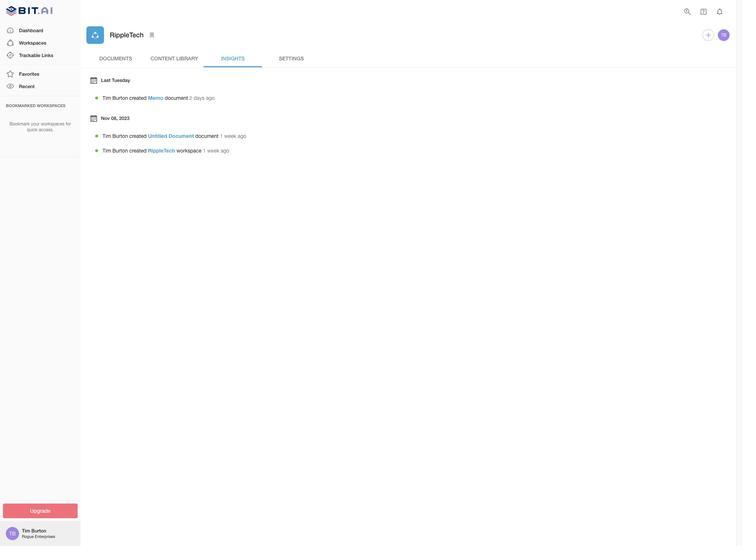 Task type: vqa. For each thing, say whether or not it's contained in the screenshot.
Nov
yes



Task type: locate. For each thing, give the bounding box(es) containing it.
tab list
[[86, 50, 731, 67]]

created inside tim burton created memo document 2 days ago
[[129, 95, 147, 101]]

tim for untitled document
[[103, 133, 111, 139]]

0 vertical spatial created
[[129, 95, 147, 101]]

1
[[220, 133, 223, 139], [203, 148, 206, 154]]

1 horizontal spatial 1
[[220, 133, 223, 139]]

memo
[[148, 95, 163, 101]]

access.
[[39, 128, 54, 133]]

2 created from the top
[[129, 133, 147, 139]]

tb button
[[717, 28, 731, 42]]

burton inside tim burton created untitled document document 1 week ago
[[112, 133, 128, 139]]

tim inside tim burton created rippletech workspace 1 week ago
[[103, 148, 111, 154]]

1 vertical spatial 1
[[203, 148, 206, 154]]

document inside tim burton created memo document 2 days ago
[[165, 95, 188, 101]]

burton inside tim burton created rippletech workspace 1 week ago
[[112, 148, 128, 154]]

1 created from the top
[[129, 95, 147, 101]]

rogue
[[22, 535, 34, 539]]

tim burton created memo document 2 days ago
[[103, 95, 215, 101]]

last
[[101, 77, 110, 83]]

burton inside tim burton created memo document 2 days ago
[[112, 95, 128, 101]]

upgrade button
[[3, 504, 78, 519]]

burton
[[112, 95, 128, 101], [112, 133, 128, 139], [112, 148, 128, 154], [31, 528, 46, 534]]

0 vertical spatial rippletech
[[110, 31, 144, 39]]

ago inside tim burton created rippletech workspace 1 week ago
[[221, 148, 229, 154]]

2 vertical spatial created
[[129, 148, 147, 154]]

ago
[[206, 95, 215, 101], [238, 133, 246, 139], [221, 148, 229, 154]]

2 vertical spatial ago
[[221, 148, 229, 154]]

workspaces button
[[0, 37, 81, 49]]

1 horizontal spatial rippletech
[[148, 147, 175, 154]]

0 vertical spatial document
[[165, 95, 188, 101]]

created for memo
[[129, 95, 147, 101]]

ago inside tim burton created memo document 2 days ago
[[206, 95, 215, 101]]

1 vertical spatial document
[[195, 133, 219, 139]]

document
[[165, 95, 188, 101], [195, 133, 219, 139]]

1 horizontal spatial tb
[[721, 33, 727, 38]]

tim inside tim burton created memo document 2 days ago
[[103, 95, 111, 101]]

tim for memo
[[103, 95, 111, 101]]

burton for untitled document
[[112, 133, 128, 139]]

for
[[66, 121, 71, 126]]

1 vertical spatial ago
[[238, 133, 246, 139]]

last tuesday
[[101, 77, 130, 83]]

created left untitled
[[129, 133, 147, 139]]

2 horizontal spatial ago
[[238, 133, 246, 139]]

document up workspace
[[195, 133, 219, 139]]

untitled
[[148, 133, 167, 139]]

days
[[194, 95, 205, 101]]

0 horizontal spatial document
[[165, 95, 188, 101]]

0 vertical spatial ago
[[206, 95, 215, 101]]

bookmarked workspaces
[[6, 103, 66, 108]]

1 horizontal spatial ago
[[221, 148, 229, 154]]

1 vertical spatial rippletech
[[148, 147, 175, 154]]

recent
[[19, 84, 35, 89]]

tim inside tim burton created untitled document document 1 week ago
[[103, 133, 111, 139]]

3 created from the top
[[129, 148, 147, 154]]

0 vertical spatial 1
[[220, 133, 223, 139]]

created
[[129, 95, 147, 101], [129, 133, 147, 139], [129, 148, 147, 154]]

ago for memo
[[206, 95, 215, 101]]

created inside tim burton created untitled document document 1 week ago
[[129, 133, 147, 139]]

created for untitled
[[129, 133, 147, 139]]

0 horizontal spatial tb
[[9, 531, 16, 537]]

tuesday
[[112, 77, 130, 83]]

documents link
[[86, 50, 145, 67]]

2023
[[119, 115, 130, 121]]

rippletech left bookmark icon
[[110, 31, 144, 39]]

1 vertical spatial created
[[129, 133, 147, 139]]

week inside tim burton created rippletech workspace 1 week ago
[[207, 148, 219, 154]]

week
[[224, 133, 236, 139], [207, 148, 219, 154]]

rippletech
[[110, 31, 144, 39], [148, 147, 175, 154]]

1 horizontal spatial document
[[195, 133, 219, 139]]

0 vertical spatial tb
[[721, 33, 727, 38]]

created left rippletech link
[[129, 148, 147, 154]]

0 vertical spatial week
[[224, 133, 236, 139]]

burton inside 'tim burton rogue enterprises'
[[31, 528, 46, 534]]

tim
[[103, 95, 111, 101], [103, 133, 111, 139], [103, 148, 111, 154], [22, 528, 30, 534]]

1 vertical spatial week
[[207, 148, 219, 154]]

tb
[[721, 33, 727, 38], [9, 531, 16, 537]]

insights
[[221, 55, 245, 61]]

1 vertical spatial tb
[[9, 531, 16, 537]]

rippletech down untitled
[[148, 147, 175, 154]]

document left 2 at the left top
[[165, 95, 188, 101]]

content
[[151, 55, 175, 61]]

1 horizontal spatial week
[[224, 133, 236, 139]]

0 horizontal spatial week
[[207, 148, 219, 154]]

0 horizontal spatial ago
[[206, 95, 215, 101]]

settings
[[279, 55, 304, 61]]

0 horizontal spatial 1
[[203, 148, 206, 154]]

created left memo link
[[129, 95, 147, 101]]

content library
[[151, 55, 198, 61]]

created inside tim burton created rippletech workspace 1 week ago
[[129, 148, 147, 154]]



Task type: describe. For each thing, give the bounding box(es) containing it.
enterprises
[[35, 535, 55, 539]]

memo link
[[148, 95, 163, 101]]

tim inside 'tim burton rogue enterprises'
[[22, 528, 30, 534]]

recent button
[[0, 80, 81, 93]]

workspaces
[[19, 40, 46, 46]]

tim burton rogue enterprises
[[22, 528, 55, 539]]

content library link
[[145, 50, 204, 67]]

trackable
[[19, 52, 40, 58]]

ago for rippletech
[[221, 148, 229, 154]]

favorites button
[[0, 68, 81, 80]]

bookmark your workspaces for quick access.
[[10, 121, 71, 133]]

rippletech link
[[148, 147, 175, 154]]

tim for rippletech
[[103, 148, 111, 154]]

workspaces
[[37, 103, 66, 108]]

nov 08, 2023
[[101, 115, 130, 121]]

library
[[176, 55, 198, 61]]

burton for rippletech
[[112, 148, 128, 154]]

08,
[[111, 115, 118, 121]]

bookmarked
[[6, 103, 36, 108]]

1 inside tim burton created untitled document document 1 week ago
[[220, 133, 223, 139]]

tim burton created rippletech workspace 1 week ago
[[103, 147, 229, 154]]

your
[[31, 121, 40, 126]]

1 inside tim burton created rippletech workspace 1 week ago
[[203, 148, 206, 154]]

document inside tim burton created untitled document document 1 week ago
[[195, 133, 219, 139]]

untitled document link
[[148, 133, 194, 139]]

settings link
[[262, 50, 321, 67]]

2
[[189, 95, 192, 101]]

insights link
[[204, 50, 262, 67]]

workspace
[[176, 148, 202, 154]]

created for rippletech
[[129, 148, 147, 154]]

ago inside tim burton created untitled document document 1 week ago
[[238, 133, 246, 139]]

document
[[169, 133, 194, 139]]

documents
[[99, 55, 132, 61]]

dashboard button
[[0, 24, 81, 37]]

0 horizontal spatial rippletech
[[110, 31, 144, 39]]

burton for memo
[[112, 95, 128, 101]]

quick
[[27, 128, 37, 133]]

dashboard
[[19, 27, 43, 33]]

favorites
[[19, 71, 39, 77]]

tb inside button
[[721, 33, 727, 38]]

week inside tim burton created untitled document document 1 week ago
[[224, 133, 236, 139]]

tim burton created untitled document document 1 week ago
[[103, 133, 246, 139]]

workspaces
[[41, 121, 64, 126]]

links
[[42, 52, 53, 58]]

bookmark image
[[148, 31, 156, 40]]

trackable links button
[[0, 49, 81, 62]]

trackable links
[[19, 52, 53, 58]]

upgrade
[[30, 508, 51, 514]]

nov
[[101, 115, 110, 121]]

tab list containing documents
[[86, 50, 731, 67]]

bookmark
[[10, 121, 30, 126]]



